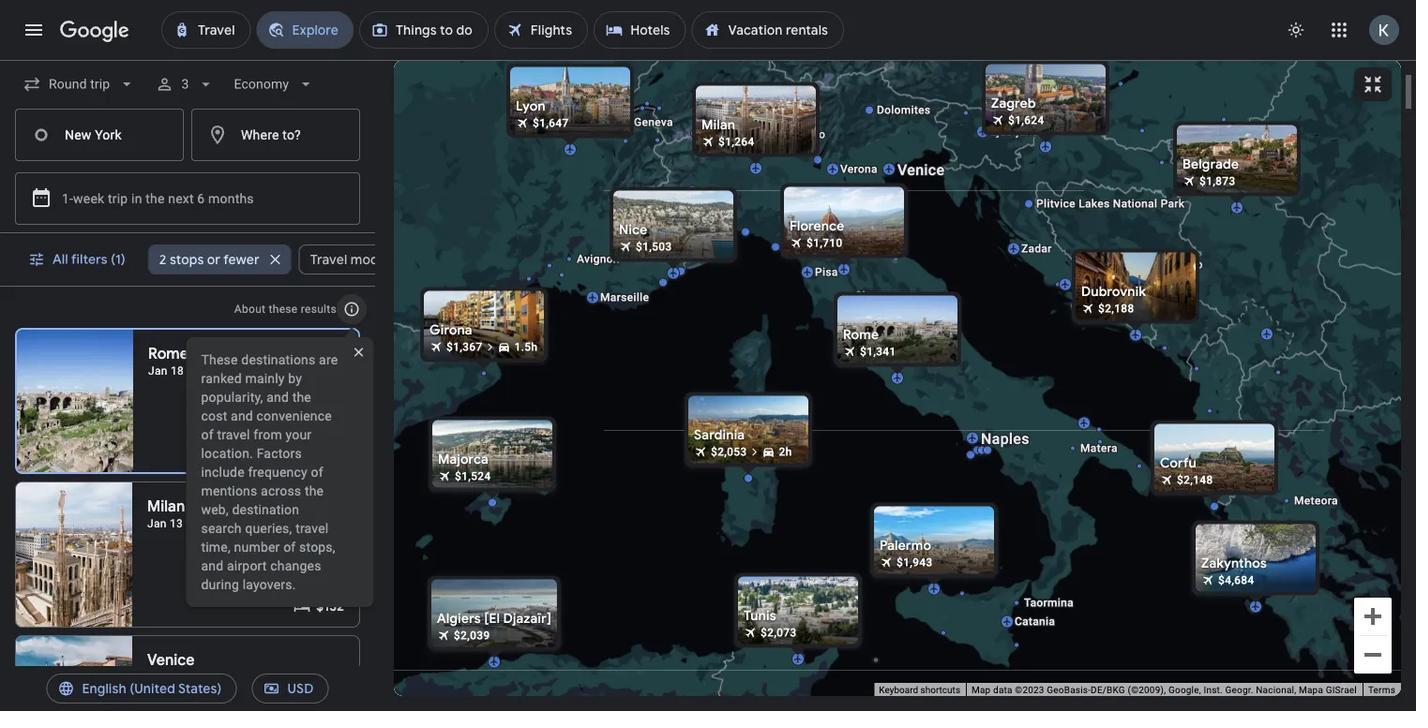 Task type: vqa. For each thing, say whether or not it's contained in the screenshot.
$2,188 'text field'
yes



Task type: describe. For each thing, give the bounding box(es) containing it.
shortcuts
[[921, 685, 960, 696]]

mostar
[[1131, 288, 1169, 302]]

about these results
[[234, 303, 337, 316]]

4684 US dollars text field
[[1218, 574, 1254, 588]]

avignon
[[577, 253, 620, 266]]

english
[[82, 681, 126, 698]]

12 – 20
[[171, 671, 210, 685]]

lake como
[[766, 128, 825, 141]]

rome for rome jan 18 – 24, 2024
[[148, 345, 189, 364]]

milan for milan jan 13 – 22, 2024
[[147, 498, 185, 517]]

travel
[[310, 251, 347, 268]]

change appearance image
[[1274, 8, 1319, 53]]

geneva
[[634, 116, 673, 129]]

$2,148
[[1177, 474, 1213, 487]]

2053 US dollars text field
[[711, 446, 747, 459]]

2 stops
[[228, 421, 267, 434]]

2024 for milan
[[214, 518, 241, 531]]

usd button
[[252, 667, 329, 712]]

ljubljana
[[990, 125, 1039, 138]]

split
[[1073, 278, 1097, 291]]

changes
[[270, 558, 321, 574]]

months
[[208, 191, 254, 206]]

$1,503
[[636, 241, 672, 254]]

main menu image
[[23, 19, 45, 41]]

0 horizontal spatial travel
[[217, 427, 250, 443]]

2148 US dollars text field
[[1177, 474, 1213, 487]]

jan for rome
[[148, 365, 168, 378]]

milan jan 13 – 22, 2024
[[147, 498, 241, 531]]

map region
[[364, 0, 1416, 712]]

2 for 2 stops
[[228, 421, 234, 434]]

destination
[[232, 502, 299, 518]]

week
[[73, 191, 104, 206]]

fewer
[[223, 251, 260, 268]]

all filters (1)
[[53, 251, 125, 268]]

algiers
[[437, 611, 481, 628]]

tunis
[[744, 608, 776, 625]]

sardinia
[[694, 427, 745, 444]]

belgrade
[[1183, 156, 1239, 173]]

rome jan 18 – 24, 2024
[[148, 345, 242, 378]]

2024 for rome
[[215, 365, 242, 378]]

1710 US dollars text field
[[807, 237, 843, 250]]

zagreb
[[991, 95, 1036, 112]]

132 US dollars text field
[[316, 597, 344, 616]]

2188 US dollars text field
[[1098, 302, 1134, 316]]

zermatt
[[702, 127, 744, 140]]

pisa
[[815, 266, 838, 279]]

your
[[286, 427, 312, 443]]

2 horizontal spatial and
[[266, 390, 289, 405]]

mapa
[[1299, 685, 1323, 696]]

view smaller map image
[[1362, 73, 1384, 96]]

national
[[1113, 197, 1158, 211]]

about these results image
[[329, 287, 374, 332]]

are
[[319, 352, 338, 368]]

turin
[[700, 185, 727, 198]]

2 vertical spatial of
[[283, 540, 296, 555]]

next
[[168, 191, 194, 206]]

girona
[[430, 322, 472, 339]]

trip
[[108, 191, 128, 206]]

mode
[[351, 251, 386, 268]]

1 vertical spatial 1264 us dollars text field
[[304, 556, 344, 575]]

the inside button
[[146, 191, 165, 206]]

como
[[794, 128, 825, 141]]

terre
[[823, 241, 850, 254]]

18 – 24,
[[171, 365, 212, 378]]

0 horizontal spatial and
[[201, 558, 224, 574]]

13 – 22,
[[170, 518, 211, 531]]

plitvice
[[1036, 197, 1076, 211]]

keyboard
[[879, 685, 918, 696]]

terms
[[1368, 685, 1396, 696]]

ranked
[[201, 371, 242, 386]]

nice
[[619, 222, 647, 239]]

palermo
[[880, 538, 932, 555]]

2073 US dollars text field
[[761, 627, 797, 640]]

english (united states)
[[82, 681, 222, 698]]

(1)
[[111, 251, 125, 268]]

lyon
[[516, 98, 546, 115]]

florence
[[790, 218, 844, 235]]

park
[[1161, 197, 1185, 211]]

$1,341 for 1341 us dollars text box
[[305, 402, 343, 419]]

$2,039
[[454, 630, 490, 643]]

naples
[[981, 430, 1030, 448]]

$2,053
[[711, 446, 747, 459]]

jan for milan
[[147, 518, 167, 531]]

verona
[[840, 163, 878, 176]]

close dialog image
[[336, 330, 381, 375]]

mainly
[[245, 371, 285, 386]]

hr for 24
[[294, 421, 304, 434]]

sarajevo
[[1157, 258, 1203, 272]]

algiers [el djazaïr]
[[437, 611, 552, 628]]

24 hr 45 min
[[277, 421, 343, 434]]

cost
[[201, 408, 227, 424]]

number
[[234, 540, 280, 555]]

siena
[[855, 289, 885, 302]]

cephalonia
[[1249, 580, 1309, 593]]

or
[[207, 251, 220, 268]]

2 vertical spatial the
[[305, 483, 324, 499]]

milan for milan
[[702, 117, 735, 134]]

across
[[261, 483, 301, 499]]

2h
[[779, 446, 792, 459]]

marseille
[[600, 291, 649, 304]]

de/bkg
[[1091, 685, 1125, 696]]



Task type: locate. For each thing, give the bounding box(es) containing it.
1 horizontal spatial travel
[[296, 521, 329, 536]]

1 horizontal spatial 2
[[228, 421, 234, 434]]

0 vertical spatial 2
[[159, 251, 166, 268]]

1264 us dollars text field left lake
[[718, 136, 755, 149]]

loading results progress bar
[[0, 60, 1416, 64]]

$1,873
[[1200, 175, 1236, 188]]

0 vertical spatial 2024
[[215, 365, 242, 378]]

0 vertical spatial stops
[[170, 251, 204, 268]]

1 hour 30 minutes text field
[[514, 341, 538, 354]]

matera
[[1080, 442, 1118, 455]]

venice for venice nov 12 – 20
[[147, 651, 195, 671]]

$1,264 up 8
[[304, 557, 344, 574]]

djazaïr]
[[503, 611, 552, 628]]

all filters (1) button
[[17, 237, 140, 282]]

1341 US dollars text field
[[860, 346, 896, 359]]

all
[[53, 251, 68, 268]]

1 vertical spatial travel
[[296, 521, 329, 536]]

1 horizontal spatial 1264 us dollars text field
[[718, 136, 755, 149]]

0 vertical spatial 1264 us dollars text field
[[718, 136, 755, 149]]

1 vertical spatial $1,264
[[304, 557, 344, 574]]

jan inside "milan jan 13 – 22, 2024"
[[147, 518, 167, 531]]

0 horizontal spatial stops
[[170, 251, 204, 268]]

8 hr
[[324, 576, 344, 589]]

frequency
[[248, 465, 308, 480]]

45
[[307, 421, 321, 434]]

1 horizontal spatial hr
[[334, 576, 344, 589]]

of
[[201, 427, 214, 443], [311, 465, 323, 480], [283, 540, 296, 555]]

milan up 13 – 22,
[[147, 498, 185, 517]]

$4,684
[[1218, 574, 1254, 588]]

$1,647
[[533, 117, 569, 130]]

hvar
[[1082, 300, 1107, 313]]

0 horizontal spatial rome
[[148, 345, 189, 364]]

travel up stops,
[[296, 521, 329, 536]]

about
[[234, 303, 266, 316]]

these
[[201, 352, 238, 368]]

$2,073
[[761, 627, 797, 640]]

zakynthos
[[1201, 556, 1267, 573]]

0 vertical spatial travel
[[217, 427, 250, 443]]

$1,341 inside map region
[[860, 346, 896, 359]]

0 vertical spatial $1,264
[[718, 136, 755, 149]]

min
[[324, 421, 343, 434]]

2024 inside "milan jan 13 – 22, 2024"
[[214, 518, 241, 531]]

stops,
[[299, 540, 336, 555]]

these destinations are ranked mainly by popularity, and the cost and convenience of travel from your location. factors include frequency of mentions across the web, destination search queries, travel time, number of stops, and airport changes during layovers.
[[201, 352, 338, 593]]

1341 US dollars text field
[[305, 401, 343, 420]]

the right in
[[146, 191, 165, 206]]

1 vertical spatial rome
[[148, 345, 189, 364]]

milan left lake
[[702, 117, 735, 134]]

1 horizontal spatial stops
[[237, 421, 267, 434]]

1-week trip in the next 6 months
[[62, 191, 254, 206]]

from
[[254, 427, 282, 443]]

1 vertical spatial of
[[311, 465, 323, 480]]

$1,264 left lake
[[718, 136, 755, 149]]

24
[[277, 421, 291, 434]]

0 horizontal spatial 1264 us dollars text field
[[304, 556, 344, 575]]

rome for rome
[[843, 327, 879, 344]]

jan left 13 – 22,
[[147, 518, 167, 531]]

venice right verona at the top right
[[898, 161, 945, 179]]

0 vertical spatial venice
[[898, 161, 945, 179]]

corfu
[[1160, 455, 1197, 472]]

catania
[[1015, 616, 1055, 629]]

during
[[201, 577, 239, 593]]

0 vertical spatial of
[[201, 427, 214, 443]]

stops inside popup button
[[170, 251, 204, 268]]

rome inside map region
[[843, 327, 879, 344]]

1873 US dollars text field
[[1200, 175, 1236, 188]]

rome up $1,341 text box
[[843, 327, 879, 344]]

2024 up popularity,
[[215, 365, 242, 378]]

0 horizontal spatial 2
[[159, 251, 166, 268]]

0 vertical spatial and
[[266, 390, 289, 405]]

1 horizontal spatial $1,264
[[718, 136, 755, 149]]

states)
[[178, 681, 222, 698]]

 image
[[317, 575, 320, 590]]

1 vertical spatial 2
[[228, 421, 234, 434]]

popularity,
[[201, 390, 263, 405]]

stops left or
[[170, 251, 204, 268]]

$1,367
[[446, 341, 483, 354]]

map
[[972, 685, 991, 696]]

None field
[[15, 68, 144, 101], [226, 68, 323, 101], [15, 68, 144, 101], [226, 68, 323, 101]]

1 vertical spatial venice
[[147, 651, 195, 671]]

1 vertical spatial hr
[[334, 576, 344, 589]]

meteora
[[1294, 495, 1338, 508]]

stops left "24"
[[237, 421, 267, 434]]

plitvice lakes national park
[[1036, 197, 1185, 211]]

cinque
[[783, 241, 820, 254]]

venice inside venice nov 12 – 20
[[147, 651, 195, 671]]

2 vertical spatial and
[[201, 558, 224, 574]]

2 hours text field
[[779, 446, 792, 459]]

by
[[288, 371, 302, 386]]

2024
[[215, 365, 242, 378], [214, 518, 241, 531]]

bologna
[[855, 220, 899, 233]]

web,
[[201, 502, 229, 518]]

1 vertical spatial 2024
[[214, 518, 241, 531]]

keyboard shortcuts
[[879, 685, 960, 696]]

0 vertical spatial the
[[146, 191, 165, 206]]

search
[[201, 521, 242, 536]]

2 right cost
[[228, 421, 234, 434]]

$1,524
[[455, 470, 491, 483]]

0 horizontal spatial $1,341
[[305, 402, 343, 419]]

$1,341 for $1,341 text box
[[860, 346, 896, 359]]

$1,264 inside map region
[[718, 136, 755, 149]]

1 vertical spatial jan
[[147, 518, 167, 531]]

stops for 2 stops or fewer
[[170, 251, 204, 268]]

and down popularity,
[[231, 408, 253, 424]]

venice inside map region
[[898, 161, 945, 179]]

jan left 18 – 24,
[[148, 365, 168, 378]]

of down cost
[[201, 427, 214, 443]]

1367 US dollars text field
[[446, 341, 483, 354]]

2 horizontal spatial of
[[311, 465, 323, 480]]

the right 'across'
[[305, 483, 324, 499]]

0 vertical spatial milan
[[702, 117, 735, 134]]

2024 up time,
[[214, 518, 241, 531]]

0 horizontal spatial $1,264
[[304, 557, 344, 574]]

rome up 18 – 24,
[[148, 345, 189, 364]]

1264 US dollars text field
[[718, 136, 755, 149], [304, 556, 344, 575]]

1 horizontal spatial of
[[283, 540, 296, 555]]

nov
[[147, 671, 168, 685]]

Where to? text field
[[191, 109, 360, 161]]

1 vertical spatial milan
[[147, 498, 185, 517]]

0 horizontal spatial venice
[[147, 651, 195, 671]]

venice up nov at the bottom left
[[147, 651, 195, 671]]

$1,943
[[897, 557, 933, 570]]

1 horizontal spatial milan
[[702, 117, 735, 134]]

of right frequency at the left bottom of page
[[311, 465, 323, 480]]

1 horizontal spatial $1,341
[[860, 346, 896, 359]]

1 vertical spatial $1,341
[[305, 402, 343, 419]]

lake
[[766, 128, 791, 141]]

zadar
[[1021, 242, 1052, 256]]

hr right "24"
[[294, 421, 304, 434]]

stops
[[170, 251, 204, 268], [237, 421, 267, 434]]

1943 US dollars text field
[[897, 557, 933, 570]]

1 vertical spatial stops
[[237, 421, 267, 434]]

english (united states) button
[[46, 667, 237, 712]]

geogr.
[[1225, 685, 1254, 696]]

0 vertical spatial hr
[[294, 421, 304, 434]]

$1,624
[[1008, 114, 1044, 127]]

2 inside popup button
[[159, 251, 166, 268]]

1624 US dollars text field
[[1008, 114, 1044, 127]]

data
[[993, 685, 1013, 696]]

layovers.
[[243, 577, 296, 593]]

and down time,
[[201, 558, 224, 574]]

include
[[201, 465, 245, 480]]

nonstop
[[269, 576, 313, 589]]

taormina
[[1024, 597, 1074, 610]]

1.5h
[[514, 341, 538, 354]]

0 vertical spatial jan
[[148, 365, 168, 378]]

jan inside rome jan 18 – 24, 2024
[[148, 365, 168, 378]]

keyboard shortcuts button
[[879, 684, 960, 697]]

©2023
[[1015, 685, 1044, 696]]

1 horizontal spatial and
[[231, 408, 253, 424]]

6
[[197, 191, 205, 206]]

0 horizontal spatial milan
[[147, 498, 185, 517]]

time,
[[201, 540, 231, 555]]

and down mainly
[[266, 390, 289, 405]]

1 horizontal spatial venice
[[898, 161, 945, 179]]

0 horizontal spatial of
[[201, 427, 214, 443]]

0 vertical spatial $1,341
[[860, 346, 896, 359]]

the down by at bottom
[[292, 390, 311, 405]]

rome inside rome jan 18 – 24, 2024
[[148, 345, 189, 364]]

hr right 8
[[334, 576, 344, 589]]

venice
[[898, 161, 945, 179], [147, 651, 195, 671]]

1 horizontal spatial rome
[[843, 327, 879, 344]]

1264 us dollars text field up 8
[[304, 556, 344, 575]]

1647 US dollars text field
[[533, 117, 569, 130]]

$1,341
[[860, 346, 896, 359], [305, 402, 343, 419]]

google,
[[1169, 685, 1201, 696]]

milan inside map region
[[702, 117, 735, 134]]

$2,188
[[1098, 302, 1134, 316]]

terms link
[[1368, 685, 1396, 696]]

inst.
[[1204, 685, 1223, 696]]

1 vertical spatial the
[[292, 390, 311, 405]]

1 vertical spatial and
[[231, 408, 253, 424]]

hr for 8
[[334, 576, 344, 589]]

stops for 2 stops
[[237, 421, 267, 434]]

2 for 2 stops or fewer
[[159, 251, 166, 268]]

1503 US dollars text field
[[636, 241, 672, 254]]

$132
[[316, 598, 344, 615]]

$1,341 up min
[[305, 402, 343, 419]]

2 right (1) on the left top of the page
[[159, 251, 166, 268]]

travel mode
[[310, 251, 386, 268]]

2039 US dollars text field
[[454, 630, 490, 643]]

$1,264
[[718, 136, 755, 149], [304, 557, 344, 574]]

travel mode button
[[299, 237, 418, 282]]

1524 US dollars text field
[[455, 470, 491, 483]]

0 vertical spatial rome
[[843, 327, 879, 344]]

of up changes
[[283, 540, 296, 555]]

milan inside "milan jan 13 – 22, 2024"
[[147, 498, 185, 517]]

None text field
[[15, 109, 184, 161]]

convenience
[[257, 408, 332, 424]]

the
[[146, 191, 165, 206], [292, 390, 311, 405], [305, 483, 324, 499]]

0 horizontal spatial hr
[[294, 421, 304, 434]]

travel up location.
[[217, 427, 250, 443]]

gisrael
[[1326, 685, 1357, 696]]

2024 inside rome jan 18 – 24, 2024
[[215, 365, 242, 378]]

venice for venice
[[898, 161, 945, 179]]

geobasis-
[[1047, 685, 1091, 696]]

travel
[[217, 427, 250, 443], [296, 521, 329, 536]]

2 stops or fewer
[[159, 251, 260, 268]]

$1,341 down siena
[[860, 346, 896, 359]]



